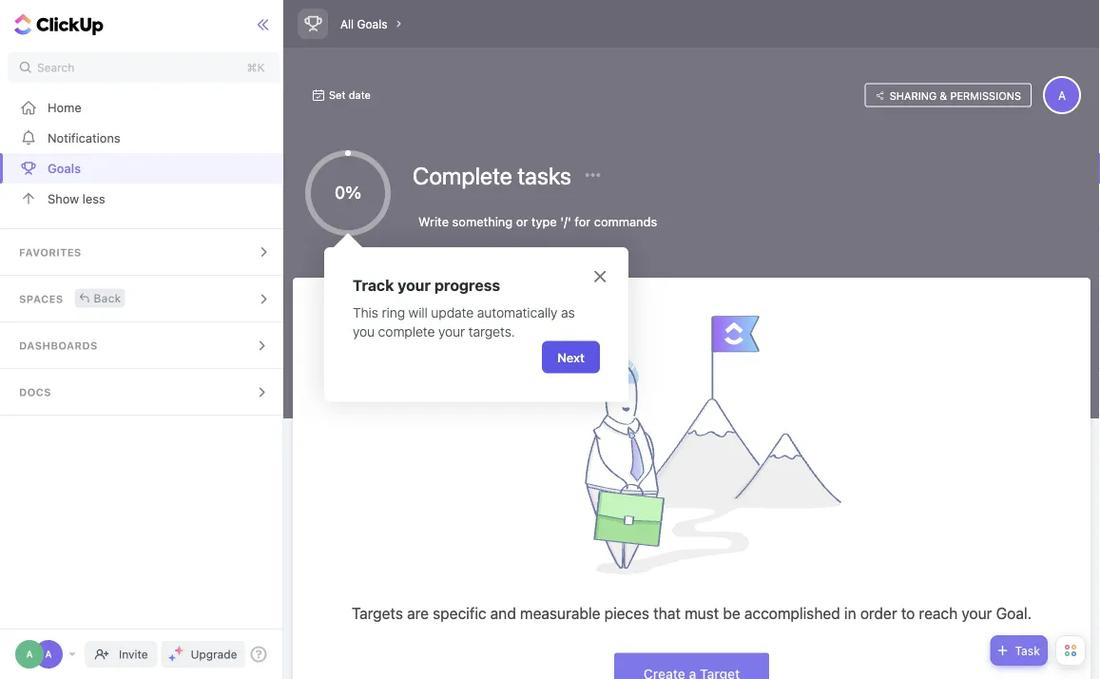 Task type: describe. For each thing, give the bounding box(es) containing it.
sharing
[[890, 89, 937, 102]]

your inside this ring will update automatically as you complete your targets.
[[438, 324, 465, 339]]

home link
[[0, 92, 288, 123]]

favorites button
[[0, 229, 288, 275]]

a button
[[1043, 76, 1081, 114]]

goals
[[48, 161, 81, 175]]

permissions
[[950, 89, 1021, 102]]

&
[[940, 89, 947, 102]]

back
[[94, 292, 121, 305]]

next button
[[542, 341, 600, 373]]

track
[[353, 276, 394, 294]]

dashboards
[[19, 340, 98, 352]]

notifications link
[[0, 123, 288, 153]]

sidebar navigation
[[0, 0, 288, 679]]

set date button
[[302, 83, 856, 107]]

measurable
[[520, 604, 601, 622]]

show less
[[48, 192, 105, 206]]

you
[[353, 324, 375, 339]]

spaces
[[19, 293, 63, 305]]

all goals
[[340, 17, 388, 30]]

pieces
[[605, 604, 650, 622]]

track your progress
[[353, 276, 500, 294]]

and
[[491, 604, 516, 622]]

all goals link
[[336, 11, 392, 36]]

upgrade
[[191, 648, 237, 661]]

are
[[407, 604, 429, 622]]

automatically
[[477, 305, 558, 321]]

in
[[845, 604, 857, 622]]

complete
[[378, 324, 435, 339]]

× dialog
[[324, 247, 629, 402]]

0 horizontal spatial a
[[26, 649, 33, 660]]

less
[[82, 192, 105, 206]]

⌘k
[[247, 61, 265, 74]]

sparkle svg 1 image
[[175, 646, 184, 655]]

targets
[[352, 604, 403, 622]]

specific
[[433, 604, 487, 622]]

search
[[37, 61, 74, 74]]

must
[[685, 604, 719, 622]]

targets.
[[469, 324, 515, 339]]

progress
[[435, 276, 500, 294]]

set date
[[329, 89, 371, 101]]

update
[[431, 305, 474, 321]]

that
[[654, 604, 681, 622]]

1 horizontal spatial a
[[45, 649, 52, 660]]



Task type: locate. For each thing, give the bounding box(es) containing it.
set
[[329, 89, 346, 101]]

2 horizontal spatial your
[[962, 604, 992, 622]]

docs
[[19, 386, 51, 398]]

2 horizontal spatial a
[[1058, 88, 1066, 102]]

reach
[[919, 604, 958, 622]]

invite
[[119, 648, 148, 661]]

1 horizontal spatial your
[[438, 324, 465, 339]]

tasks
[[518, 162, 571, 190]]

home
[[48, 100, 82, 115]]

a inside dropdown button
[[1058, 88, 1066, 102]]

next
[[558, 350, 585, 364]]

complete tasks
[[413, 162, 577, 190]]

sparkle svg 2 image
[[169, 654, 176, 661]]

× button
[[593, 262, 608, 288]]

ring
[[382, 305, 405, 321]]

show
[[48, 192, 79, 206]]

order
[[861, 604, 897, 622]]

this
[[353, 305, 378, 321]]

accomplished
[[745, 604, 841, 622]]

will
[[409, 305, 428, 321]]

your left goal.
[[962, 604, 992, 622]]

×
[[593, 262, 608, 288]]

complete
[[413, 162, 512, 190]]

your up will
[[398, 276, 431, 294]]

your down the update
[[438, 324, 465, 339]]

2 vertical spatial your
[[962, 604, 992, 622]]

favorites
[[19, 246, 81, 259]]

your
[[398, 276, 431, 294], [438, 324, 465, 339], [962, 604, 992, 622]]

date
[[349, 89, 371, 101]]

goal.
[[996, 604, 1032, 622]]

as
[[561, 305, 575, 321]]

task
[[1015, 644, 1040, 657]]

back link
[[75, 289, 125, 308]]

upgrade link
[[161, 641, 245, 668]]

goals link
[[0, 153, 288, 184]]

a
[[1058, 88, 1066, 102], [26, 649, 33, 660], [45, 649, 52, 660]]

targets are specific and measurable pieces that must be accomplished in order to reach your goal.
[[352, 604, 1032, 622]]

0 vertical spatial your
[[398, 276, 431, 294]]

1 vertical spatial your
[[438, 324, 465, 339]]

sharing & permissions
[[890, 89, 1021, 102]]

this ring will update automatically as you complete your targets.
[[353, 305, 579, 339]]

notifications
[[48, 131, 120, 145]]

to
[[901, 604, 915, 622]]

be
[[723, 604, 741, 622]]

0 horizontal spatial your
[[398, 276, 431, 294]]



Task type: vqa. For each thing, say whether or not it's contained in the screenshot.
Goal.
yes



